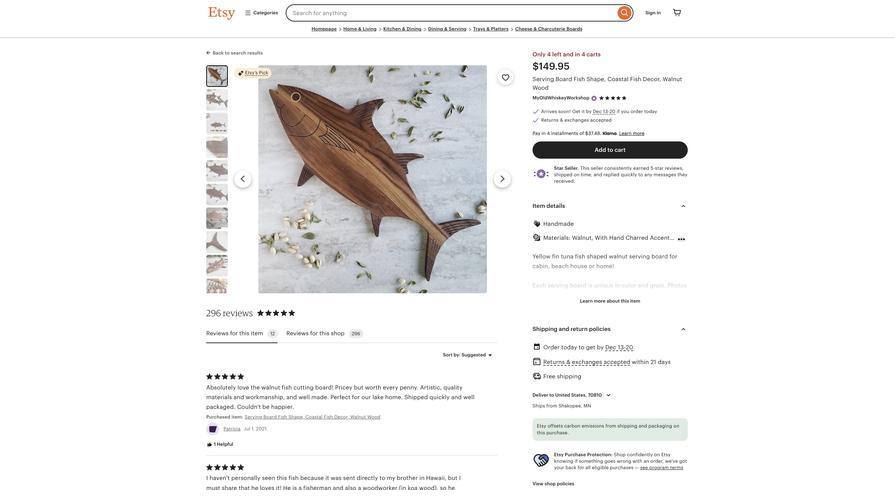 Task type: vqa. For each thing, say whether or not it's contained in the screenshot.
the leftmost x
yes



Task type: describe. For each thing, give the bounding box(es) containing it.
is right eye
[[548, 410, 552, 416]]

in up "message"
[[591, 302, 596, 309]]

is down the offsets
[[554, 429, 558, 436]]

cabin,
[[533, 263, 550, 269]]

etsy for etsy offsets carbon emissions from shipping and packaging on this purchase.
[[537, 424, 546, 429]]

all
[[585, 465, 591, 471]]

and down quality
[[451, 394, 462, 401]]

natural
[[536, 439, 556, 445]]

if
[[653, 293, 657, 299]]

time,
[[581, 172, 592, 177]]

& for home & living
[[358, 26, 362, 32]]

trays & platters
[[473, 26, 509, 32]]

this
[[580, 166, 590, 171]]

etsy's pick button
[[234, 67, 271, 79]]

serving board fish shape coastal fish decor walnut wood image 8 image
[[206, 231, 228, 253]]

exchanges for returns & exchanges accepted
[[564, 118, 589, 123]]

item inside learn more about this item dropdown button
[[630, 298, 640, 304]]

serving board fish shape coastal fish decor walnut wood image 4 image
[[206, 136, 228, 158]]

back to search results link
[[206, 49, 263, 57]]

absolutely love the walnut fish cutting board!  pricey but worth every penny. artistic, quality materials and workmanship,  and well made. perfect for our lake home.  shipped quickly and well packaged. couldn't be happier.
[[206, 385, 475, 410]]

& for returns & exchanges accepted
[[560, 118, 563, 123]]

stained.
[[647, 429, 670, 436]]

in inside button
[[657, 10, 661, 15]]

learn more button
[[619, 131, 645, 136]]

tuna
[[561, 254, 573, 260]]

sent
[[343, 476, 355, 482]]

accents,
[[650, 235, 674, 241]]

1 vertical spatial of
[[585, 293, 591, 299]]

reviews for reviews for this item
[[206, 331, 229, 337]]

accepted for returns & exchanges accepted
[[590, 118, 612, 123]]

goes
[[605, 459, 616, 464]]

burn
[[622, 459, 635, 465]]

wood up natural
[[536, 429, 552, 436]]

to right back
[[225, 50, 230, 56]]

this inside learn more about this item dropdown button
[[621, 298, 629, 304]]

shape, inside serving board fish shape, coastal fish decor, walnut wood
[[587, 76, 606, 82]]

hand
[[625, 381, 639, 387]]

21
[[651, 359, 656, 365]]

shaped
[[587, 254, 607, 260]]

• for •  reverse side does not contain burn lines.
[[533, 459, 535, 465]]

serving board fish shape coastal fish decor walnut wood image 9 image
[[206, 255, 228, 277]]

photos
[[544, 302, 563, 309]]

deliver to united states, 70810
[[533, 393, 602, 398]]

unique inside •  natural variations in the grain give each side a unique look.
[[667, 439, 686, 445]]

learn inside dropdown button
[[580, 298, 593, 304]]

0 horizontal spatial by
[[586, 109, 592, 114]]

board up representative
[[570, 283, 586, 289]]

2 well from the left
[[463, 394, 475, 401]]

1,
[[251, 427, 255, 432]]

grain. inside •  expertly crafted and sanded by hand from walnut hardwood specifically selected for its beautiful grain.
[[665, 390, 682, 396]]

fish down the "happier."
[[278, 415, 287, 420]]

1 helpful
[[213, 442, 233, 447]]

0 vertical spatial hand
[[609, 235, 624, 241]]

serving board fish shape coastal fish decor walnut wood image 6 image
[[206, 184, 228, 205]]

on for shipped
[[574, 172, 580, 177]]

view shop policies button
[[527, 478, 580, 491]]

this inside the i haven't personally seen this fish because it was sent directly to my brother in hawaii, but i must share that he loves it! he is a fisherman and also a woodworker (in koa wood), so h
[[277, 476, 287, 482]]

living
[[363, 26, 377, 32]]

arrives
[[541, 109, 557, 114]]

walnut inside yellow fin tuna fish shaped walnut serving board for cabin, beach house or home!
[[609, 254, 628, 260]]

kitchen
[[383, 26, 401, 32]]

gill
[[558, 400, 567, 406]]

reviews for this item
[[206, 331, 263, 337]]

0 horizontal spatial a
[[298, 485, 302, 491]]

0 horizontal spatial serving board fish shape coastal fish decor walnut wood image 1 image
[[207, 66, 227, 86]]

is inside the i haven't personally seen this fish because it was sent directly to my brother in hawaii, but i must share that he loves it! he is a fisherman and also a woodworker (in koa wood), so h
[[292, 485, 297, 491]]

to inside this seller consistently earned 5-star reviews, shipped on time, and replied quickly to any messages they received.
[[638, 172, 643, 177]]

0 horizontal spatial dec
[[593, 109, 602, 114]]

give
[[620, 439, 632, 445]]

star
[[655, 166, 664, 171]]

tab list containing reviews for this item
[[206, 325, 497, 344]]

serving inside "each serving board is unique in color and grain.  photos are representative of the finished product.  if you would like photos of actual in stock finished board before ordering, please message and we will provide promptly."
[[548, 283, 568, 289]]

1 horizontal spatial dec
[[605, 345, 616, 351]]

• for •  proudly made in usa.
[[533, 469, 535, 475]]

reviews
[[223, 308, 253, 319]]

grain. inside "each serving board is unique in color and grain.  photos are representative of the finished product.  if you would like photos of actual in stock finished board before ordering, please message and we will provide promptly."
[[650, 283, 666, 289]]

accepted for returns & exchanges accepted within 21 days
[[604, 359, 630, 365]]

burned
[[593, 400, 614, 406]]

brother
[[397, 476, 418, 482]]

i haven't personally seen this fish because it was sent directly to my brother in hawaii, but i must share that he loves it! he is a fisherman and also a woodworker (in koa wood), so h
[[206, 476, 465, 491]]

•  reverse side does not contain burn lines.
[[533, 459, 651, 465]]

1 vertical spatial shape,
[[288, 415, 304, 420]]

he
[[251, 485, 258, 491]]

1 horizontal spatial by
[[597, 345, 604, 351]]

and down shakopee,
[[572, 410, 583, 416]]

1 well from the left
[[299, 394, 310, 401]]

board inside serving board fish shape, coastal fish decor, walnut wood
[[556, 76, 572, 82]]

charcuterie
[[538, 26, 565, 32]]

order
[[631, 109, 643, 114]]

worth
[[365, 385, 381, 391]]

love
[[238, 385, 249, 391]]

Search for anything text field
[[286, 4, 616, 22]]

fisherman
[[303, 485, 331, 491]]

specifically
[[562, 390, 594, 396]]

1 horizontal spatial if
[[617, 109, 620, 114]]

1 x from the left
[[543, 351, 546, 357]]

1 horizontal spatial serving board fish shape coastal fish decor walnut wood image 1 image
[[259, 65, 487, 294]]

4 left left
[[547, 51, 551, 58]]

item
[[533, 203, 545, 209]]

dec 13-20 button
[[605, 342, 633, 353]]

myoldwhiskeyworkshop
[[533, 95, 589, 101]]

(in
[[399, 485, 406, 491]]

right?
[[564, 478, 580, 484]]

2 dining from the left
[[428, 26, 443, 32]]

fish up order
[[630, 76, 641, 82]]

on for packaging
[[674, 424, 679, 429]]

& for returns & exchanges accepted within 21 days
[[566, 359, 570, 365]]

shop inside button
[[545, 482, 556, 487]]

70810
[[588, 393, 602, 398]]

mn
[[584, 404, 591, 409]]

directly
[[357, 476, 378, 482]]

in left all
[[576, 469, 582, 475]]

2 x from the left
[[562, 351, 565, 357]]

serving board fish shape coastal fish decor walnut wood image 10 image
[[206, 279, 228, 300]]

policies inside dropdown button
[[589, 326, 611, 332]]

in inside •  natural variations in the grain give each side a unique look.
[[587, 439, 592, 445]]

etsy inside shop confidently on etsy knowing if something goes wrong with an order, we've got your back for all eligible purchases —
[[661, 452, 671, 458]]

each serving board is unique in color and grain.  photos are representative of the finished product.  if you would like photos of actual in stock finished board before ordering, please message and we will provide promptly.
[[533, 283, 687, 328]]

0 vertical spatial finished
[[603, 293, 625, 299]]

board inside the ●not quite right?  click here for my entire serving board collection.
[[671, 478, 688, 484]]

decor, inside serving board fish shape, coastal fish decor, walnut wood
[[643, 76, 661, 82]]

to inside dropdown button
[[549, 393, 554, 398]]

more inside dropdown button
[[594, 298, 606, 304]]

and inside this seller consistently earned 5-star reviews, shipped on time, and replied quickly to any messages they received.
[[594, 172, 602, 177]]

reviews for this shop
[[286, 331, 345, 337]]

order
[[543, 345, 560, 351]]

back
[[213, 50, 224, 56]]

2 i from the left
[[459, 476, 461, 482]]

beautiful
[[639, 390, 664, 396]]

0 vertical spatial today
[[644, 109, 657, 114]]

fish inside yellow fin tuna fish shaped walnut serving board for cabin, beach house or home!
[[575, 254, 585, 260]]

1 horizontal spatial 13-
[[618, 345, 626, 351]]

here
[[597, 478, 610, 484]]

0 horizontal spatial side
[[560, 459, 571, 465]]

about
[[607, 298, 620, 304]]

0 vertical spatial shipping
[[557, 374, 581, 380]]

results
[[247, 50, 263, 56]]

board up provide
[[638, 302, 655, 309]]

cheese & charcuterie boards link
[[515, 26, 582, 32]]

296 for 296 reviews
[[206, 308, 221, 319]]

and down safe
[[597, 429, 608, 436]]

serving board fish shape coastal fish decor walnut wood image 7 image
[[206, 208, 228, 229]]

platters
[[491, 26, 509, 32]]

is inside "each serving board is unique in color and grain.  photos are representative of the finished product.  if you would like photos of actual in stock finished board before ordering, please message and we will provide promptly."
[[588, 283, 593, 289]]

on inside shop confidently on etsy knowing if something goes wrong with an order, we've got your back for all eligible purchases —
[[654, 452, 660, 458]]

1 horizontal spatial more
[[633, 131, 645, 136]]

• for •  fin and gill lines are burned in.
[[533, 400, 535, 406]]

installments
[[551, 131, 578, 136]]

but inside "absolutely love the walnut fish cutting board!  pricey but worth every penny. artistic, quality materials and workmanship,  and well made. perfect for our lake home.  shipped quickly and well packaged. couldn't be happier."
[[354, 385, 363, 391]]

fish down made.
[[324, 415, 333, 420]]

and up product.
[[638, 283, 648, 289]]

your
[[554, 465, 564, 471]]

to left the get
[[579, 345, 584, 351]]

eye
[[536, 410, 546, 416]]

0 horizontal spatial not
[[588, 459, 598, 465]]

personally
[[231, 476, 260, 482]]

sanded
[[595, 381, 615, 387]]

0 vertical spatial shop
[[331, 331, 345, 337]]

serving board fish shape coastal fish decor walnut wood image 2 image
[[206, 89, 228, 111]]

it!
[[276, 485, 282, 491]]

wood down 'lake'
[[367, 415, 380, 420]]

reverse
[[536, 459, 558, 465]]

serving for purchased item: serving board fish shape, coastal fish decor, walnut wood
[[245, 415, 262, 420]]

representative
[[543, 293, 583, 299]]

and down hardwood in the right bottom of the page
[[546, 400, 557, 406]]

fin
[[536, 400, 545, 406]]

0 vertical spatial 20
[[610, 109, 615, 114]]

shipping inside etsy offsets carbon emissions from shipping and packaging on this purchase.
[[618, 424, 637, 429]]

and up the "happier."
[[286, 394, 297, 401]]

0 horizontal spatial coastal
[[305, 415, 323, 420]]

and left the we
[[606, 312, 617, 318]]

the inside •  natural variations in the grain give each side a unique look.
[[594, 439, 603, 445]]

1
[[214, 442, 216, 447]]

serving board fish shape, coastal fish decor, walnut wood link
[[245, 414, 390, 421]]

must
[[206, 485, 220, 491]]

& for kitchen & dining
[[402, 26, 405, 32]]

●not quite right?  click here for my entire serving board collection.
[[533, 478, 688, 491]]

couldn't
[[237, 404, 261, 410]]

ships
[[533, 404, 545, 409]]

1 horizontal spatial not
[[621, 429, 630, 436]]

1 vertical spatial hand
[[536, 420, 551, 426]]

order,
[[650, 459, 664, 464]]

0 vertical spatial it
[[582, 109, 585, 114]]

learn more about this item button
[[575, 295, 646, 308]]

board inside yellow fin tuna fish shaped walnut serving board for cabin, beach house or home!
[[651, 254, 668, 260]]

an
[[644, 459, 649, 464]]

purchases
[[610, 465, 633, 471]]

0 horizontal spatial of
[[565, 302, 571, 309]]

materials
[[206, 394, 232, 401]]

serving for dining & serving
[[449, 26, 466, 32]]

message
[[580, 312, 605, 318]]

1 vertical spatial decor,
[[334, 415, 349, 420]]

1 helpful button
[[201, 438, 239, 452]]

serving board fish shape coastal fish decor walnut wood image 3 image
[[206, 113, 228, 134]]

• for •  eye is maple and walnut
[[533, 410, 535, 416]]

for inside yellow fin tuna fish shaped walnut serving board for cabin, beach house or home!
[[670, 254, 677, 260]]

home!
[[596, 263, 614, 269]]

•  wood is natural color and has not been stained.
[[533, 429, 670, 436]]

the inside "absolutely love the walnut fish cutting board!  pricey but worth every penny. artistic, quality materials and workmanship,  and well made. perfect for our lake home.  shipped quickly and well packaged. couldn't be happier."
[[251, 385, 260, 391]]

actual
[[572, 302, 589, 309]]

0 vertical spatial 13-
[[603, 109, 610, 114]]



Task type: locate. For each thing, give the bounding box(es) containing it.
serving
[[629, 254, 650, 260], [548, 283, 568, 289], [649, 478, 669, 484]]

board down terms on the bottom right of the page
[[671, 478, 688, 484]]

and
[[563, 51, 573, 58], [594, 172, 602, 177], [638, 283, 648, 289], [606, 312, 617, 318], [559, 326, 569, 332], [583, 381, 593, 387], [234, 394, 244, 401], [286, 394, 297, 401], [451, 394, 462, 401], [546, 400, 557, 406], [572, 410, 583, 416], [639, 424, 647, 429], [597, 429, 608, 436], [333, 485, 343, 491]]

etsy up we've
[[661, 452, 671, 458]]

1 horizontal spatial item
[[630, 298, 640, 304]]

star seller.
[[554, 166, 579, 171]]

my down purchases
[[621, 478, 629, 484]]

the inside "each serving board is unique in color and grain.  photos are representative of the finished product.  if you would like photos of actual in stock finished board before ordering, please message and we will provide promptly."
[[592, 293, 601, 299]]

None search field
[[286, 4, 634, 22]]

of left $37.48.
[[579, 131, 584, 136]]

menu bar
[[208, 26, 686, 38]]

for inside •  expertly crafted and sanded by hand from walnut hardwood specifically selected for its beautiful grain.
[[621, 390, 629, 396]]

from left 'gill'
[[546, 404, 557, 409]]

1 dining from the left
[[407, 26, 422, 32]]

haven't
[[210, 476, 230, 482]]

& down soon! get on the top right
[[560, 118, 563, 123]]

add
[[595, 147, 606, 153]]

proudly
[[536, 469, 557, 475]]

patricia jul 1, 2021
[[224, 427, 267, 432]]

to inside button
[[607, 147, 613, 153]]

4 • from the top
[[533, 420, 535, 426]]

$149.95
[[533, 61, 570, 72]]

color down emissions at the bottom of page
[[581, 429, 596, 436]]

3 • from the top
[[533, 410, 535, 416]]

0 horizontal spatial x
[[543, 351, 546, 357]]

& for dining & serving
[[444, 26, 448, 32]]

in up about
[[615, 283, 620, 289]]

0 vertical spatial serving
[[629, 254, 650, 260]]

walnut inside serving board fish shape, coastal fish decor, walnut wood
[[663, 76, 682, 82]]

• for •  natural variations in the grain give each side a unique look.
[[533, 439, 535, 445]]

exchanges down soon! get on the top right
[[564, 118, 589, 123]]

0 vertical spatial item
[[630, 298, 640, 304]]

purchase.
[[546, 431, 569, 436]]

& right cheese
[[534, 26, 537, 32]]

fish inside "absolutely love the walnut fish cutting board!  pricey but worth every penny. artistic, quality materials and workmanship,  and well made. perfect for our lake home.  shipped quickly and well packaged. couldn't be happier."
[[282, 385, 292, 391]]

of up actual
[[585, 293, 591, 299]]

0 horizontal spatial dining
[[407, 26, 422, 32]]

quickly down 'artistic,'
[[430, 394, 450, 401]]

& for cheese & charcuterie boards
[[534, 26, 537, 32]]

1 vertical spatial returns
[[543, 359, 565, 365]]

handmade
[[543, 221, 574, 227]]

he
[[283, 485, 291, 491]]

to down earned
[[638, 172, 643, 177]]

fish left cutting
[[282, 385, 292, 391]]

more right '.' on the top right of the page
[[633, 131, 645, 136]]

received.
[[554, 179, 575, 184]]

0 vertical spatial policies
[[589, 326, 611, 332]]

1 horizontal spatial coastal
[[607, 76, 629, 82]]

are inside "each serving board is unique in color and grain.  photos are representative of the finished product.  if you would like photos of actual in stock finished board before ordering, please message and we will provide promptly."
[[533, 293, 541, 299]]

protection:
[[587, 452, 613, 458]]

grain. up if
[[650, 283, 666, 289]]

2 • from the top
[[533, 400, 535, 406]]

color up product.
[[622, 283, 636, 289]]

policies down •  proudly made in usa.
[[557, 482, 574, 487]]

i right hawaii,
[[459, 476, 461, 482]]

this inside etsy offsets carbon emissions from shipping and packaging on this purchase.
[[537, 431, 545, 436]]

0 horizontal spatial board
[[263, 415, 277, 420]]

1 vertical spatial accepted
[[604, 359, 630, 365]]

you inside "each serving board is unique in color and grain.  photos are representative of the finished product.  if you would like photos of actual in stock finished board before ordering, please message and we will provide promptly."
[[658, 293, 668, 299]]

& right trays
[[486, 26, 490, 32]]

• inside •  natural variations in the grain give each side a unique look.
[[533, 439, 535, 445]]

0 horizontal spatial on
[[574, 172, 580, 177]]

from
[[641, 381, 654, 387], [546, 404, 557, 409], [605, 424, 616, 429]]

1 vertical spatial side
[[560, 459, 571, 465]]

are down 70810
[[583, 400, 592, 406]]

categories
[[253, 10, 278, 15]]

board down accents,
[[651, 254, 668, 260]]

look.
[[533, 449, 546, 455]]

and down love
[[234, 394, 244, 401]]

1 horizontal spatial i
[[459, 476, 461, 482]]

0 horizontal spatial reviews
[[206, 331, 229, 337]]

returns for returns & exchanges accepted within 21 days
[[543, 359, 565, 365]]

from inside etsy offsets carbon emissions from shipping and packaging on this purchase.
[[605, 424, 616, 429]]

0 vertical spatial if
[[617, 109, 620, 114]]

accepted down dec 13-20 button
[[604, 359, 630, 365]]

quality
[[443, 385, 462, 391]]

see program terms
[[640, 465, 683, 471]]

0 vertical spatial not
[[621, 429, 630, 436]]

not
[[621, 429, 630, 436], [588, 459, 598, 465]]

helpful
[[217, 442, 233, 447]]

for inside shop confidently on etsy knowing if something goes wrong with an order, we've got your back for all eligible purchases —
[[578, 465, 584, 471]]

banner containing categories
[[195, 0, 699, 26]]

serving inside the ●not quite right?  click here for my entire serving board collection.
[[649, 478, 669, 484]]

hand right with
[[609, 235, 624, 241]]

from up has
[[605, 424, 616, 429]]

wood right accents,
[[676, 235, 692, 241]]

policies
[[589, 326, 611, 332], [557, 482, 574, 487]]

serving board fish shape coastal fish decor walnut wood image 5 image
[[206, 160, 228, 182]]

the down '•  wood is natural color and has not been stained.'
[[594, 439, 603, 445]]

and inside the i haven't personally seen this fish because it was sent directly to my brother in hawaii, but i must share that he loves it! he is a fisherman and also a woodworker (in koa wood), so h
[[333, 485, 343, 491]]

only
[[533, 51, 546, 58]]

we
[[618, 312, 626, 318]]

serving down program
[[649, 478, 669, 484]]

0 horizontal spatial shape,
[[288, 415, 304, 420]]

0 vertical spatial 296
[[206, 308, 221, 319]]

it inside the i haven't personally seen this fish because it was sent directly to my brother in hawaii, but i must share that he loves it! he is a fisherman and also a woodworker (in koa wood), so h
[[325, 476, 329, 482]]

0 vertical spatial accepted
[[590, 118, 612, 123]]

rubbed,
[[553, 420, 575, 426]]

finished up the we
[[614, 302, 637, 309]]

2 horizontal spatial on
[[674, 424, 679, 429]]

serving inside serving board fish shape, coastal fish decor, walnut wood
[[533, 76, 554, 82]]

a down stained.
[[662, 439, 665, 445]]

0 vertical spatial by
[[586, 109, 592, 114]]

etsy up 'knowing'
[[554, 452, 564, 458]]

1 vertical spatial exchanges
[[572, 359, 602, 365]]

etsy offsets carbon emissions from shipping and packaging on this purchase.
[[537, 424, 679, 436]]

1 horizontal spatial 296
[[352, 331, 360, 337]]

0 vertical spatial grain.
[[650, 283, 666, 289]]

messages
[[654, 172, 676, 177]]

•  natural variations in the grain give each side a unique look.
[[533, 439, 686, 455]]

fish up house
[[575, 254, 585, 260]]

search
[[231, 50, 246, 56]]

home & living
[[343, 26, 377, 32]]

6 • from the top
[[533, 439, 535, 445]]

of up please
[[565, 302, 571, 309]]

coastal inside serving board fish shape, coastal fish decor, walnut wood
[[607, 76, 629, 82]]

unique inside "each serving board is unique in color and grain.  photos are representative of the finished product.  if you would like photos of actual in stock finished board before ordering, please message and we will provide promptly."
[[594, 283, 613, 289]]

my inside the ●not quite right?  click here for my entire serving board collection.
[[621, 478, 629, 484]]

home & living link
[[343, 26, 377, 32]]

in
[[657, 10, 661, 15], [575, 51, 580, 58], [542, 131, 546, 136], [615, 283, 620, 289], [591, 302, 596, 309], [587, 439, 592, 445], [576, 469, 582, 475], [419, 476, 425, 482]]

20 up klarna
[[610, 109, 615, 114]]

etsy inside etsy offsets carbon emissions from shipping and packaging on this purchase.
[[537, 424, 546, 429]]

1 vertical spatial not
[[588, 459, 598, 465]]

0 horizontal spatial quickly
[[430, 394, 450, 401]]

learn right '.' on the top right of the page
[[619, 131, 632, 136]]

dining down search for anything text field
[[428, 26, 443, 32]]

crafted
[[561, 381, 581, 387]]

not up all
[[588, 459, 598, 465]]

x
[[543, 351, 546, 357], [562, 351, 565, 357]]

decor,
[[643, 76, 661, 82], [334, 415, 349, 420]]

•
[[533, 381, 535, 387], [533, 400, 535, 406], [533, 410, 535, 416], [533, 420, 535, 426], [533, 429, 535, 436], [533, 439, 535, 445], [533, 459, 535, 465], [533, 469, 535, 475]]

perfect
[[330, 394, 350, 401]]

it
[[582, 109, 585, 114], [325, 476, 329, 482]]

1 horizontal spatial on
[[654, 452, 660, 458]]

and inside dropdown button
[[559, 326, 569, 332]]

home.
[[385, 394, 403, 401]]

by inside •  expertly crafted and sanded by hand from walnut hardwood specifically selected for its beautiful grain.
[[617, 381, 624, 387]]

by:
[[454, 352, 460, 358]]

1 vertical spatial coastal
[[305, 415, 323, 420]]

13- up klarna
[[603, 109, 610, 114]]

in right pay on the right of page
[[542, 131, 546, 136]]

on inside this seller consistently earned 5-star reviews, shipped on time, and replied quickly to any messages they received.
[[574, 172, 580, 177]]

from inside •  expertly crafted and sanded by hand from walnut hardwood specifically selected for its beautiful grain.
[[641, 381, 654, 387]]

1 horizontal spatial a
[[358, 485, 361, 491]]

koa
[[408, 485, 418, 491]]

returns for returns & exchanges accepted
[[541, 118, 559, 123]]

a right the also
[[358, 485, 361, 491]]

shipping and return policies button
[[526, 321, 694, 338]]

1 horizontal spatial side
[[649, 439, 661, 445]]

to left united
[[549, 393, 554, 398]]

quickly
[[621, 172, 637, 177], [430, 394, 450, 401]]

myoldwhiskeyworkshop link
[[533, 95, 589, 101]]

serving inside yellow fin tuna fish shaped walnut serving board for cabin, beach house or home!
[[629, 254, 650, 260]]

learn more about this item
[[580, 298, 640, 304]]

serving board fish shape coastal fish decor walnut wood image 1 image
[[259, 65, 487, 294], [207, 66, 227, 86]]

& down search for anything text field
[[444, 26, 448, 32]]

expertly
[[536, 381, 559, 387]]

0 horizontal spatial shipping
[[557, 374, 581, 380]]

2 vertical spatial fish
[[289, 476, 299, 482]]

will
[[628, 312, 638, 318]]

variations
[[558, 439, 585, 445]]

x left 5/8"
[[562, 351, 565, 357]]

but right hawaii,
[[448, 476, 457, 482]]

0 vertical spatial decor,
[[643, 76, 661, 82]]

0 horizontal spatial but
[[354, 385, 363, 391]]

1 horizontal spatial shipping
[[618, 424, 637, 429]]

in up wood),
[[419, 476, 425, 482]]

0 horizontal spatial it
[[325, 476, 329, 482]]

learn up "message"
[[580, 298, 593, 304]]

0 vertical spatial serving
[[449, 26, 466, 32]]

it left the was
[[325, 476, 329, 482]]

is down the or
[[588, 283, 593, 289]]

product.
[[627, 293, 651, 299]]

tab list
[[206, 325, 497, 344]]

sort by: suggested
[[443, 352, 486, 358]]

reviews right 12
[[286, 331, 309, 337]]

in inside the i haven't personally seen this fish because it was sent directly to my brother in hawaii, but i must share that he loves it! he is a fisherman and also a woodworker (in koa wood), so h
[[419, 476, 425, 482]]

0 vertical spatial walnut
[[609, 254, 628, 260]]

if down purchase
[[575, 459, 578, 464]]

its
[[631, 390, 637, 396]]

1 vertical spatial dec
[[605, 345, 616, 351]]

to up woodworker
[[380, 476, 385, 482]]

exchanges for returns & exchanges accepted within 21 days
[[572, 359, 602, 365]]

only 4 left and in 4 carts $149.95
[[533, 51, 601, 72]]

my inside the i haven't personally seen this fish because it was sent directly to my brother in hawaii, but i must share that he loves it! he is a fisherman and also a woodworker (in koa wood), so h
[[387, 476, 395, 482]]

1 vertical spatial the
[[251, 385, 260, 391]]

1 vertical spatial color
[[581, 429, 596, 436]]

1 vertical spatial policies
[[557, 482, 574, 487]]

from up beautiful at right bottom
[[641, 381, 654, 387]]

7 • from the top
[[533, 459, 535, 465]]

etsy down eye
[[537, 424, 546, 429]]

0 vertical spatial learn
[[619, 131, 632, 136]]

by right the get
[[597, 345, 604, 351]]

color inside "each serving board is unique in color and grain.  photos are representative of the finished product.  if you would like photos of actual in stock finished board before ordering, please message and we will provide promptly."
[[622, 283, 636, 289]]

arrives soon! get it by dec 13-20 if you order today
[[541, 109, 657, 114]]

1 vertical spatial quickly
[[430, 394, 450, 401]]

walnut inside •  expertly crafted and sanded by hand from walnut hardwood specifically selected for its beautiful grain.
[[656, 381, 675, 387]]

and down please
[[559, 326, 569, 332]]

sign in
[[645, 10, 661, 15]]

shape, down the "happier."
[[288, 415, 304, 420]]

0 horizontal spatial learn
[[580, 298, 593, 304]]

seller.
[[565, 166, 579, 171]]

and inside only 4 left and in 4 carts $149.95
[[563, 51, 573, 58]]

be
[[262, 404, 270, 410]]

0 horizontal spatial color
[[581, 429, 596, 436]]

1 horizontal spatial hand
[[609, 235, 624, 241]]

accepted
[[590, 118, 612, 123], [604, 359, 630, 365]]

1 • from the top
[[533, 381, 535, 387]]

wrong
[[617, 459, 631, 464]]

0 vertical spatial quickly
[[621, 172, 637, 177]]

etsy's pick
[[245, 70, 268, 76]]

1 vertical spatial by
[[597, 345, 604, 351]]

etsy purchase protection:
[[554, 452, 613, 458]]

•  hand rubbed, food safe finish
[[533, 420, 619, 426]]

decor, up order
[[643, 76, 661, 82]]

policies inside button
[[557, 482, 574, 487]]

quickly down the consistently
[[621, 172, 637, 177]]

etsy for etsy purchase protection:
[[554, 452, 564, 458]]

1 horizontal spatial of
[[579, 131, 584, 136]]

soon! get
[[558, 109, 580, 114]]

and inside etsy offsets carbon emissions from shipping and packaging on this purchase.
[[639, 424, 647, 429]]

you left order
[[621, 109, 629, 114]]

4 left carts
[[581, 51, 585, 58]]

accepted down the arrives soon! get it by dec 13-20 if you order today on the right top
[[590, 118, 612, 123]]

1 vertical spatial finished
[[614, 302, 637, 309]]

1 vertical spatial more
[[594, 298, 606, 304]]

or
[[589, 263, 595, 269]]

united
[[555, 393, 570, 398]]

0 vertical spatial from
[[641, 381, 654, 387]]

my up woodworker
[[387, 476, 395, 482]]

8 • from the top
[[533, 469, 535, 475]]

the up stock
[[592, 293, 601, 299]]

and inside •  expertly crafted and sanded by hand from walnut hardwood specifically selected for its beautiful grain.
[[583, 381, 593, 387]]

13- up returns & exchanges accepted within 21 days
[[618, 345, 626, 351]]

not up give
[[621, 429, 630, 436]]

0 vertical spatial board
[[556, 76, 572, 82]]

item
[[630, 298, 640, 304], [251, 331, 263, 337]]

1 vertical spatial but
[[448, 476, 457, 482]]

• for •  wood is natural color and has not been stained.
[[533, 429, 535, 436]]

reviews for reviews for this shop
[[286, 331, 309, 337]]

1 vertical spatial fish
[[282, 385, 292, 391]]

2 vertical spatial the
[[594, 439, 603, 445]]

and right left
[[563, 51, 573, 58]]

for inside the ●not quite right?  click here for my entire serving board collection.
[[611, 478, 619, 484]]

5 • from the top
[[533, 429, 535, 436]]

quickly inside this seller consistently earned 5-star reviews, shipped on time, and replied quickly to any messages they received.
[[621, 172, 637, 177]]

• for •  hand rubbed, food safe finish
[[533, 420, 535, 426]]

1 vertical spatial it
[[325, 476, 329, 482]]

0 horizontal spatial item
[[251, 331, 263, 337]]

serving down couldn't
[[245, 415, 262, 420]]

2 vertical spatial serving
[[245, 415, 262, 420]]

1 horizontal spatial are
[[583, 400, 592, 406]]

&
[[358, 26, 362, 32], [402, 26, 405, 32], [444, 26, 448, 32], [486, 26, 490, 32], [534, 26, 537, 32], [560, 118, 563, 123], [566, 359, 570, 365]]

for inside "absolutely love the walnut fish cutting board!  pricey but worth every penny. artistic, quality materials and workmanship,  and well made. perfect for our lake home.  shipped quickly and well packaged. couldn't be happier."
[[352, 394, 360, 401]]

if left order
[[617, 109, 620, 114]]

0 horizontal spatial are
[[533, 293, 541, 299]]

0 horizontal spatial etsy
[[537, 424, 546, 429]]

promptly.
[[533, 322, 559, 328]]

in left carts
[[575, 51, 580, 58]]

unique up learn more about this item
[[594, 283, 613, 289]]

shipping up been
[[618, 424, 637, 429]]

in up etsy purchase protection:
[[587, 439, 592, 445]]

wood inside serving board fish shape, coastal fish decor, walnut wood
[[533, 85, 549, 91]]

purchased item: serving board fish shape, coastal fish decor, walnut wood
[[206, 415, 380, 420]]

but inside the i haven't personally seen this fish because it was sent directly to my brother in hawaii, but i must share that he loves it! he is a fisherman and also a woodworker (in koa wood), so h
[[448, 476, 457, 482]]

if
[[617, 109, 620, 114], [575, 459, 578, 464]]

24"
[[533, 351, 542, 357]]

a
[[662, 439, 665, 445], [298, 485, 302, 491], [358, 485, 361, 491]]

to inside the i haven't personally seen this fish because it was sent directly to my brother in hawaii, but i must share that he loves it! he is a fisherman and also a woodworker (in koa wood), so h
[[380, 476, 385, 482]]

in inside only 4 left and in 4 carts $149.95
[[575, 51, 580, 58]]

free
[[543, 374, 555, 380]]

x right the 24"
[[543, 351, 546, 357]]

2 horizontal spatial etsy
[[661, 452, 671, 458]]

exchanges down the order today to get by dec 13-20
[[572, 359, 602, 365]]

296 for 296
[[352, 331, 360, 337]]

house
[[570, 263, 587, 269]]

1 vertical spatial grain.
[[665, 390, 682, 396]]

banner
[[195, 0, 699, 26]]

lines
[[568, 400, 581, 406]]

click
[[582, 478, 596, 484]]

side up back
[[560, 459, 571, 465]]

replied
[[604, 172, 619, 177]]

1 vertical spatial are
[[583, 400, 592, 406]]

quickly inside "absolutely love the walnut fish cutting board!  pricey but worth every penny. artistic, quality materials and workmanship,  and well made. perfect for our lake home.  shipped quickly and well packaged. couldn't be happier."
[[430, 394, 450, 401]]

well
[[299, 394, 310, 401], [463, 394, 475, 401]]

1 horizontal spatial it
[[582, 109, 585, 114]]

0 horizontal spatial you
[[621, 109, 629, 114]]

1 horizontal spatial quickly
[[621, 172, 637, 177]]

2 reviews from the left
[[286, 331, 309, 337]]

sign
[[645, 10, 656, 15]]

exchanges
[[564, 118, 589, 123], [572, 359, 602, 365]]

returns down 11.5"
[[543, 359, 565, 365]]

on inside etsy offsets carbon emissions from shipping and packaging on this purchase.
[[674, 424, 679, 429]]

side inside •  natural variations in the grain give each side a unique look.
[[649, 439, 661, 445]]

serving up representative
[[548, 283, 568, 289]]

and down the was
[[333, 485, 343, 491]]

menu bar containing homepage
[[208, 26, 686, 38]]

& for trays & platters
[[486, 26, 490, 32]]

item left 12
[[251, 331, 263, 337]]

2 vertical spatial from
[[605, 424, 616, 429]]

reviews down 296 reviews
[[206, 331, 229, 337]]

a inside •  natural variations in the grain give each side a unique look.
[[662, 439, 665, 445]]

would
[[670, 293, 687, 299]]

1 horizontal spatial learn
[[619, 131, 632, 136]]

1 reviews from the left
[[206, 331, 229, 337]]

knowing
[[554, 459, 573, 464]]

0 horizontal spatial walnut
[[261, 385, 280, 391]]

0 horizontal spatial 20
[[610, 109, 615, 114]]

finished
[[603, 293, 625, 299], [614, 302, 637, 309]]

by down star_seller icon
[[586, 109, 592, 114]]

star_seller image
[[591, 95, 597, 102]]

returns down arrives
[[541, 118, 559, 123]]

get
[[586, 345, 595, 351]]

2 vertical spatial serving
[[649, 478, 669, 484]]

0 horizontal spatial from
[[546, 404, 557, 409]]

• inside •  expertly crafted and sanded by hand from walnut hardwood specifically selected for its beautiful grain.
[[533, 381, 535, 387]]

1 i from the left
[[206, 476, 208, 482]]

0 horizontal spatial 13-
[[603, 109, 610, 114]]

today
[[644, 109, 657, 114], [561, 345, 577, 351]]

and down seller
[[594, 172, 602, 177]]

homepage link
[[312, 26, 337, 32]]

to left 'cart'
[[607, 147, 613, 153]]

provide
[[639, 312, 660, 318]]

fish down only 4 left and in 4 carts $149.95
[[574, 76, 585, 82]]

if inside shop confidently on etsy knowing if something goes wrong with an order, we've got your back for all eligible purchases —
[[575, 459, 578, 464]]

1 vertical spatial unique
[[667, 439, 686, 445]]

finished up stock
[[603, 293, 625, 299]]

4 right pay on the right of page
[[547, 131, 550, 136]]

serving down charred
[[629, 254, 650, 260]]

walnut inside "absolutely love the walnut fish cutting board!  pricey but worth every penny. artistic, quality materials and workmanship,  and well made. perfect for our lake home.  shipped quickly and well packaged. couldn't be happier."
[[261, 385, 280, 391]]

• for •  expertly crafted and sanded by hand from walnut hardwood specifically selected for its beautiful grain.
[[533, 381, 535, 387]]

trays & platters link
[[473, 26, 509, 32]]

1 horizontal spatial serving
[[449, 26, 466, 32]]

0 vertical spatial unique
[[594, 283, 613, 289]]

1 vertical spatial learn
[[580, 298, 593, 304]]

shape,
[[587, 76, 606, 82], [288, 415, 304, 420]]

0 vertical spatial but
[[354, 385, 363, 391]]

wood up "myoldwhiskeyworkshop" at top
[[533, 85, 549, 91]]

fish inside the i haven't personally seen this fish because it was sent directly to my brother in hawaii, but i must share that he loves it! he is a fisherman and also a woodworker (in koa wood), so h
[[289, 476, 299, 482]]

confidently
[[627, 452, 653, 458]]

serving down search for anything text field
[[449, 26, 466, 32]]

1 vertical spatial today
[[561, 345, 577, 351]]

1 horizontal spatial 20
[[626, 345, 633, 351]]

1 vertical spatial you
[[658, 293, 668, 299]]

0 horizontal spatial decor,
[[334, 415, 349, 420]]

296 inside tab list
[[352, 331, 360, 337]]

1 horizontal spatial well
[[463, 394, 475, 401]]



